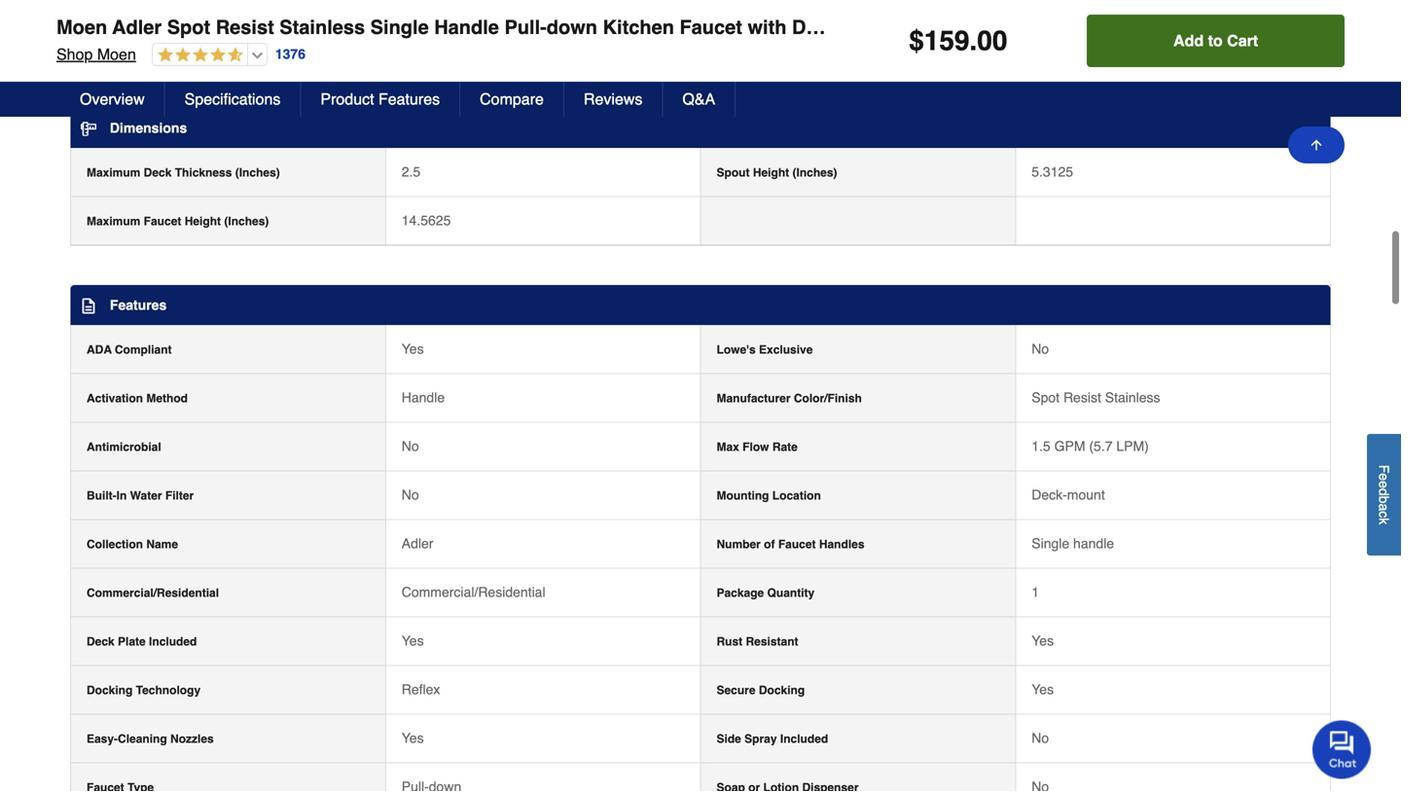 Task type: describe. For each thing, give the bounding box(es) containing it.
moen adler spot resist stainless single handle pull-down kitchen faucet with deck plate
[[56, 16, 891, 38]]

shop
[[56, 45, 93, 63]]

ada
[[87, 343, 112, 357]]

dimensions
[[110, 120, 187, 136]]

water
[[130, 489, 162, 503]]

add
[[1174, 32, 1204, 50]]

spray
[[745, 732, 777, 746]]

notes image
[[81, 298, 96, 314]]

activation method
[[87, 392, 188, 405]]

f e e d b a c k button
[[1368, 434, 1402, 556]]

max
[[717, 440, 740, 454]]

1 horizontal spatial height
[[753, 166, 790, 179]]

exclusive
[[759, 343, 813, 357]]

1 vertical spatial moen
[[97, 45, 136, 63]]

side spray included
[[717, 732, 829, 746]]

1 e from the top
[[1377, 473, 1392, 481]]

secure
[[717, 684, 756, 697]]

5.3125
[[1032, 164, 1074, 179]]

(5.7
[[1090, 438, 1113, 454]]

0 horizontal spatial faucet
[[144, 214, 181, 228]]

1 docking from the left
[[87, 684, 133, 697]]

0 vertical spatial plate
[[844, 16, 891, 38]]

spot resist stainless
[[1032, 390, 1161, 405]]

arrow up image
[[1309, 137, 1325, 153]]

lpm)
[[1117, 438, 1149, 454]]

q&a button
[[663, 82, 736, 117]]

lowe's
[[717, 343, 756, 357]]

collection
[[87, 538, 143, 551]]

0 vertical spatial deck
[[792, 16, 839, 38]]

quantity
[[768, 586, 815, 600]]

manufacturer color/finish
[[717, 392, 862, 405]]

antimicrobial
[[87, 440, 161, 454]]

mount
[[1068, 487, 1105, 503]]

to
[[1208, 32, 1223, 50]]

secure docking
[[717, 684, 805, 697]]

color/finish
[[794, 392, 862, 405]]

method
[[146, 392, 188, 405]]

rust
[[717, 635, 743, 649]]

location
[[773, 489, 821, 503]]

0 horizontal spatial height
[[185, 214, 221, 228]]

1376
[[275, 46, 306, 62]]

(inches) for 14.5625
[[224, 214, 269, 228]]

gpm
[[1055, 438, 1086, 454]]

nozzles
[[170, 732, 214, 746]]

manufacturer
[[717, 392, 791, 405]]

add to cart
[[1174, 32, 1259, 50]]

specifications for the specifications button above the q&a
[[72, 43, 230, 70]]

$
[[909, 25, 924, 56]]

activation
[[87, 392, 143, 405]]

159
[[924, 25, 970, 56]]

built-
[[87, 489, 116, 503]]

features inside button
[[379, 90, 440, 108]]

1
[[1032, 584, 1040, 600]]

max flow rate
[[717, 440, 798, 454]]

easy-cleaning nozzles
[[87, 732, 214, 746]]

compare button
[[461, 82, 564, 117]]

pull-
[[505, 16, 547, 38]]

product features button
[[301, 82, 461, 117]]

overview
[[80, 90, 145, 108]]

1 horizontal spatial faucet
[[680, 16, 743, 38]]

2 horizontal spatial faucet
[[778, 538, 816, 551]]

1 vertical spatial handle
[[402, 390, 445, 405]]

yes for rust resistant
[[402, 633, 424, 649]]

14.5625
[[402, 212, 451, 228]]

number
[[717, 538, 761, 551]]

a
[[1377, 504, 1392, 511]]

1.5
[[1032, 438, 1051, 454]]

handles
[[819, 538, 865, 551]]

reflex
[[402, 682, 440, 697]]

included for side spray included
[[780, 732, 829, 746]]

2.5
[[402, 164, 421, 179]]

package quantity
[[717, 586, 815, 600]]

cart
[[1228, 32, 1259, 50]]

cleaning
[[118, 732, 167, 746]]

1 vertical spatial single
[[1032, 536, 1070, 551]]

compliant
[[115, 343, 172, 357]]

overview button
[[60, 82, 165, 117]]

rate
[[773, 440, 798, 454]]

maximum faucet height (inches)
[[87, 214, 269, 228]]

0 vertical spatial resist
[[216, 16, 274, 38]]

lowe's exclusive
[[717, 343, 813, 357]]

k
[[1377, 518, 1392, 525]]

handle
[[1074, 536, 1115, 551]]



Task type: locate. For each thing, give the bounding box(es) containing it.
(inches) right spout
[[793, 166, 838, 179]]

collection name
[[87, 538, 178, 551]]

1 vertical spatial included
[[780, 732, 829, 746]]

included
[[149, 635, 197, 649], [780, 732, 829, 746]]

1 horizontal spatial included
[[780, 732, 829, 746]]

1 horizontal spatial spot
[[1032, 390, 1060, 405]]

1 vertical spatial plate
[[118, 635, 146, 649]]

included for deck plate included
[[149, 635, 197, 649]]

height down thickness
[[185, 214, 221, 228]]

0 vertical spatial maximum
[[87, 166, 141, 179]]

maximum deck thickness (inches)
[[87, 166, 280, 179]]

$ 159 . 00
[[909, 25, 1008, 56]]

moen right shop
[[97, 45, 136, 63]]

single up product features
[[371, 16, 429, 38]]

resist up '4.6 stars' image
[[216, 16, 274, 38]]

mounting location
[[717, 489, 821, 503]]

resist up 1.5 gpm (5.7 lpm)
[[1064, 390, 1102, 405]]

features
[[379, 90, 440, 108], [110, 297, 167, 313]]

included right spray
[[780, 732, 829, 746]]

height right spout
[[753, 166, 790, 179]]

deck plate included
[[87, 635, 197, 649]]

docking technology
[[87, 684, 201, 697]]

built-in water filter
[[87, 489, 194, 503]]

1 horizontal spatial single
[[1032, 536, 1070, 551]]

1 horizontal spatial stainless
[[1105, 390, 1161, 405]]

0 vertical spatial moen
[[56, 16, 107, 38]]

faucet left the with
[[680, 16, 743, 38]]

spot
[[167, 16, 210, 38], [1032, 390, 1060, 405]]

1 horizontal spatial deck
[[144, 166, 172, 179]]

1 vertical spatial specifications
[[185, 90, 281, 108]]

spot up '4.6 stars' image
[[167, 16, 210, 38]]

0 vertical spatial adler
[[112, 16, 162, 38]]

1 vertical spatial stainless
[[1105, 390, 1161, 405]]

2 docking from the left
[[759, 684, 805, 697]]

0 horizontal spatial plate
[[118, 635, 146, 649]]

0 vertical spatial faucet
[[680, 16, 743, 38]]

maximum down maximum deck thickness (inches)
[[87, 214, 141, 228]]

0 horizontal spatial adler
[[112, 16, 162, 38]]

docking right secure
[[759, 684, 805, 697]]

1 vertical spatial height
[[185, 214, 221, 228]]

0 horizontal spatial spot
[[167, 16, 210, 38]]

1 vertical spatial features
[[110, 297, 167, 313]]

moen up shop
[[56, 16, 107, 38]]

0 horizontal spatial commercial/residential
[[87, 586, 219, 600]]

filter
[[165, 489, 194, 503]]

specifications down '4.6 stars' image
[[185, 90, 281, 108]]

0 vertical spatial handle
[[434, 16, 499, 38]]

docking up the easy-
[[87, 684, 133, 697]]

maximum down dimensions icon
[[87, 166, 141, 179]]

q&a
[[683, 90, 716, 108]]

resist
[[216, 16, 274, 38], [1064, 390, 1102, 405]]

kitchen
[[603, 16, 674, 38]]

docking
[[87, 684, 133, 697], [759, 684, 805, 697]]

1 horizontal spatial plate
[[844, 16, 891, 38]]

chevron up image
[[1310, 47, 1330, 66]]

plate up docking technology
[[118, 635, 146, 649]]

0 vertical spatial single
[[371, 16, 429, 38]]

mounting
[[717, 489, 769, 503]]

1 maximum from the top
[[87, 166, 141, 179]]

b
[[1377, 496, 1392, 504]]

height
[[753, 166, 790, 179], [185, 214, 221, 228]]

2 vertical spatial faucet
[[778, 538, 816, 551]]

1 horizontal spatial adler
[[402, 536, 434, 551]]

package
[[717, 586, 764, 600]]

maximum for 14.5625
[[87, 214, 141, 228]]

f e e d b a c k
[[1377, 465, 1392, 525]]

specifications up overview 'button'
[[72, 43, 230, 70]]

specifications button down '4.6 stars' image
[[165, 82, 301, 117]]

(inches) for 2.5
[[235, 166, 280, 179]]

adler
[[112, 16, 162, 38], [402, 536, 434, 551]]

e up b at the bottom right of the page
[[1377, 481, 1392, 488]]

ada compliant
[[87, 343, 172, 357]]

dimensions image
[[81, 121, 96, 137]]

0 horizontal spatial stainless
[[280, 16, 365, 38]]

spout height (inches)
[[717, 166, 838, 179]]

0 vertical spatial included
[[149, 635, 197, 649]]

yes for side spray included
[[402, 730, 424, 746]]

shop moen
[[56, 45, 136, 63]]

easy-
[[87, 732, 118, 746]]

single handle
[[1032, 536, 1115, 551]]

technology
[[136, 684, 201, 697]]

0 vertical spatial features
[[379, 90, 440, 108]]

faucet
[[680, 16, 743, 38], [144, 214, 181, 228], [778, 538, 816, 551]]

1.5 gpm (5.7 lpm)
[[1032, 438, 1149, 454]]

0 vertical spatial height
[[753, 166, 790, 179]]

0 horizontal spatial included
[[149, 635, 197, 649]]

down
[[547, 16, 598, 38]]

0 vertical spatial spot
[[167, 16, 210, 38]]

add to cart button
[[1087, 15, 1345, 67]]

0 horizontal spatial features
[[110, 297, 167, 313]]

(inches) right thickness
[[235, 166, 280, 179]]

0 vertical spatial specifications
[[72, 43, 230, 70]]

.
[[970, 25, 977, 56]]

name
[[146, 538, 178, 551]]

maximum for 2.5
[[87, 166, 141, 179]]

1 horizontal spatial resist
[[1064, 390, 1102, 405]]

deck up docking technology
[[87, 635, 115, 649]]

faucet down maximum deck thickness (inches)
[[144, 214, 181, 228]]

1 vertical spatial faucet
[[144, 214, 181, 228]]

rust resistant
[[717, 635, 799, 649]]

2 maximum from the top
[[87, 214, 141, 228]]

specifications button up the q&a
[[51, 27, 1351, 88]]

product
[[321, 90, 374, 108]]

1 vertical spatial spot
[[1032, 390, 1060, 405]]

reviews
[[584, 90, 643, 108]]

1 vertical spatial resist
[[1064, 390, 1102, 405]]

in
[[116, 489, 127, 503]]

number of faucet handles
[[717, 538, 865, 551]]

0 vertical spatial stainless
[[280, 16, 365, 38]]

2 vertical spatial deck
[[87, 635, 115, 649]]

4.6 stars image
[[153, 47, 243, 65]]

faucet right of
[[778, 538, 816, 551]]

yes for lowe's exclusive
[[402, 341, 424, 357]]

features up the compliant
[[110, 297, 167, 313]]

included up 'technology' in the left bottom of the page
[[149, 635, 197, 649]]

e up d
[[1377, 473, 1392, 481]]

spout
[[717, 166, 750, 179]]

1 vertical spatial maximum
[[87, 214, 141, 228]]

with
[[748, 16, 787, 38]]

1 horizontal spatial commercial/residential
[[402, 584, 546, 600]]

handle
[[434, 16, 499, 38], [402, 390, 445, 405]]

0 horizontal spatial single
[[371, 16, 429, 38]]

stainless up lpm)
[[1105, 390, 1161, 405]]

product features
[[321, 90, 440, 108]]

single left handle
[[1032, 536, 1070, 551]]

stainless up 1376
[[280, 16, 365, 38]]

2 e from the top
[[1377, 481, 1392, 488]]

2 horizontal spatial deck
[[792, 16, 839, 38]]

spot up "1.5" on the right bottom
[[1032, 390, 1060, 405]]

deck down the dimensions
[[144, 166, 172, 179]]

1 horizontal spatial docking
[[759, 684, 805, 697]]

deck-
[[1032, 487, 1068, 503]]

chat invite button image
[[1313, 720, 1372, 779]]

features right product
[[379, 90, 440, 108]]

deck-mount
[[1032, 487, 1105, 503]]

d
[[1377, 488, 1392, 496]]

thickness
[[175, 166, 232, 179]]

compare
[[480, 90, 544, 108]]

deck right the with
[[792, 16, 839, 38]]

0 horizontal spatial resist
[[216, 16, 274, 38]]

(inches) down thickness
[[224, 214, 269, 228]]

1 vertical spatial deck
[[144, 166, 172, 179]]

1 horizontal spatial features
[[379, 90, 440, 108]]

0 horizontal spatial deck
[[87, 635, 115, 649]]

c
[[1377, 511, 1392, 518]]

specifications button
[[51, 27, 1351, 88], [165, 82, 301, 117]]

plate left $
[[844, 16, 891, 38]]

resistant
[[746, 635, 799, 649]]

0 horizontal spatial docking
[[87, 684, 133, 697]]

reviews button
[[564, 82, 663, 117]]

of
[[764, 538, 775, 551]]

00
[[977, 25, 1008, 56]]

1 vertical spatial adler
[[402, 536, 434, 551]]

specifications for the specifications button underneath '4.6 stars' image
[[185, 90, 281, 108]]

plate
[[844, 16, 891, 38], [118, 635, 146, 649]]

flow
[[743, 440, 769, 454]]



Task type: vqa. For each thing, say whether or not it's contained in the screenshot.
Building Supplies
no



